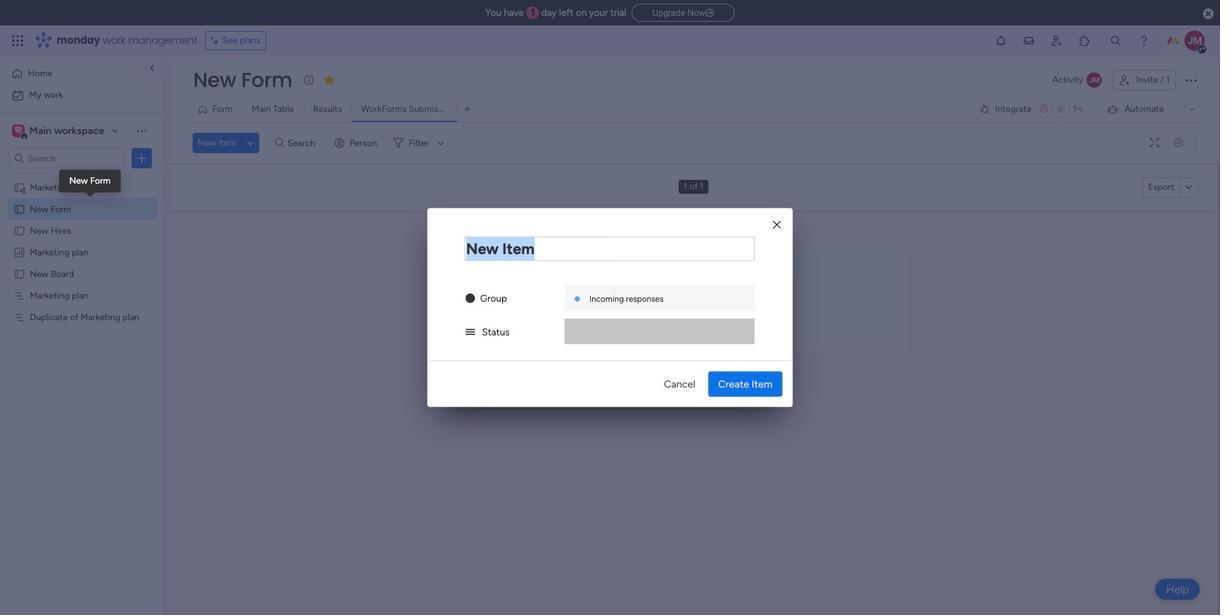 Task type: locate. For each thing, give the bounding box(es) containing it.
shareable board image
[[13, 181, 25, 193]]

1 vertical spatial public board image
[[13, 268, 25, 280]]

2 vertical spatial option
[[0, 176, 162, 178]]

public board image up public dashboard icon
[[13, 224, 25, 236]]

search everything image
[[1110, 34, 1122, 47]]

2 public board image from the top
[[13, 268, 25, 280]]

v2 search image
[[275, 136, 284, 150]]

dialog
[[427, 208, 793, 407]]

see plans image
[[211, 34, 222, 48]]

remove from favorites image
[[323, 73, 336, 86]]

monday marketplace image
[[1079, 34, 1091, 47]]

collapse board header image
[[1188, 104, 1198, 114]]

option
[[8, 64, 135, 84], [8, 85, 154, 106], [0, 176, 162, 178]]

Search in workspace field
[[27, 151, 106, 166]]

dapulse rightstroke image
[[706, 8, 714, 18]]

dapulse close image
[[1203, 8, 1214, 20]]

0 vertical spatial public board image
[[13, 224, 25, 236]]

public board image
[[13, 224, 25, 236], [13, 268, 25, 280]]

workspace image
[[12, 124, 25, 138]]

notifications image
[[995, 34, 1007, 47]]

list box
[[0, 174, 162, 499]]

invite members image
[[1051, 34, 1063, 47]]

close image
[[773, 220, 781, 229]]

new form element
[[525, 280, 862, 305]]

None field
[[190, 67, 296, 93], [464, 237, 755, 261], [190, 67, 296, 93], [464, 237, 755, 261]]

1 vertical spatial option
[[8, 85, 154, 106]]

public board image down public dashboard icon
[[13, 268, 25, 280]]



Task type: vqa. For each thing, say whether or not it's contained in the screenshot.
2nd 'banner logo' from the right
no



Task type: describe. For each thing, give the bounding box(es) containing it.
settings image
[[1169, 138, 1189, 148]]

v2 sun image
[[466, 293, 475, 304]]

board activity image
[[1087, 72, 1102, 88]]

workspace image
[[14, 124, 23, 138]]

open full screen image
[[1145, 138, 1165, 148]]

angle down image
[[248, 138, 254, 148]]

arrow down image
[[433, 135, 449, 151]]

1 public board image from the top
[[13, 224, 25, 236]]

workspace selection element
[[12, 123, 106, 140]]

0 vertical spatial option
[[8, 64, 135, 84]]

public board image
[[13, 203, 25, 215]]

public dashboard image
[[13, 246, 25, 258]]

help image
[[1138, 34, 1150, 47]]

v2 status image
[[466, 326, 475, 338]]

update feed image
[[1023, 34, 1035, 47]]

select product image
[[11, 34, 24, 47]]

jeremy miller image
[[1185, 31, 1205, 51]]

show board description image
[[301, 74, 316, 86]]

add view image
[[465, 105, 470, 114]]

Search field
[[284, 134, 323, 152]]



